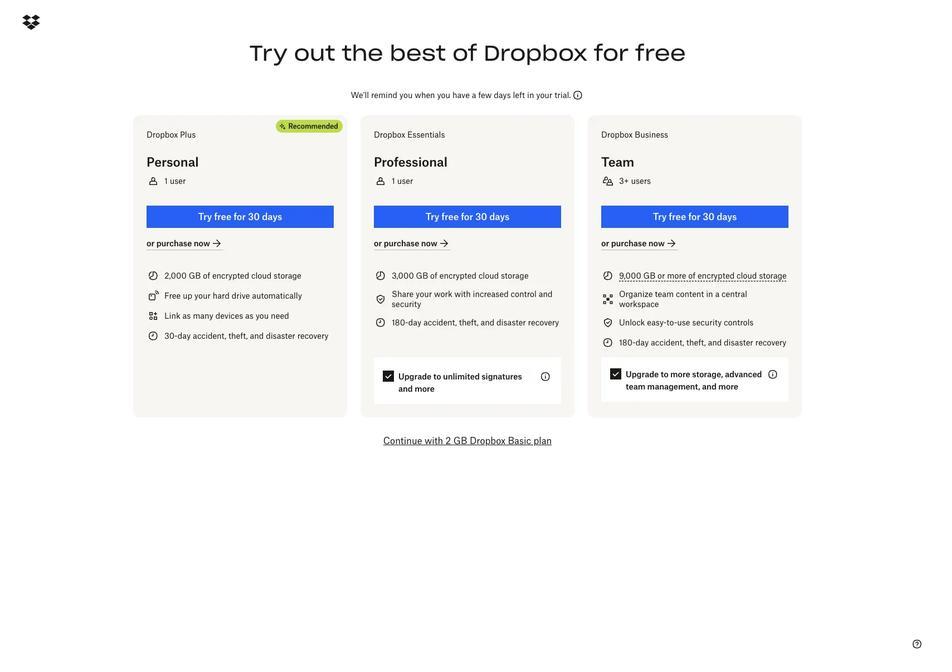 Task type: vqa. For each thing, say whether or not it's contained in the screenshot.
you to the middle
yes



Task type: locate. For each thing, give the bounding box(es) containing it.
with inside share your work with increased control and security
[[455, 289, 471, 299]]

1 horizontal spatial now
[[421, 238, 437, 248]]

0 horizontal spatial in
[[527, 90, 534, 100]]

of
[[453, 40, 477, 66], [203, 271, 210, 280], [430, 271, 438, 280], [689, 271, 696, 280]]

1 vertical spatial with
[[425, 435, 443, 446]]

or for personal
[[147, 238, 155, 248]]

1 horizontal spatial user
[[397, 176, 413, 186]]

2 horizontal spatial accident,
[[651, 338, 684, 347]]

team left management,
[[626, 382, 646, 391]]

recovery down automatically
[[297, 331, 329, 341]]

purchase up the 3,000 on the top left
[[384, 238, 419, 248]]

gb for professional
[[416, 271, 428, 280]]

and
[[539, 289, 553, 299], [481, 318, 495, 327], [250, 331, 264, 341], [708, 338, 722, 347], [702, 382, 717, 391], [399, 384, 413, 394]]

theft,
[[459, 318, 479, 327], [228, 331, 248, 341], [687, 338, 706, 347]]

as right the link
[[183, 311, 191, 320]]

in down "9,000 gb or more of encrypted cloud storage" on the right of the page
[[706, 289, 713, 299]]

1 horizontal spatial encrypted
[[440, 271, 477, 280]]

or purchase now button up the 3,000 on the top left
[[374, 237, 451, 250]]

now for team
[[649, 238, 665, 248]]

in
[[527, 90, 534, 100], [706, 289, 713, 299]]

180- down share
[[392, 318, 408, 327]]

more inside upgrade to unlimited signatures and more
[[415, 384, 435, 394]]

personal
[[147, 154, 199, 169]]

now for professional
[[421, 238, 437, 248]]

a
[[472, 90, 476, 100], [715, 289, 720, 299]]

1 horizontal spatial 180-
[[619, 338, 636, 347]]

2 horizontal spatial 30
[[703, 211, 715, 222]]

1 horizontal spatial as
[[245, 311, 254, 320]]

security right use
[[692, 318, 722, 327]]

recovery
[[528, 318, 559, 327], [297, 331, 329, 341], [756, 338, 787, 347]]

a left few
[[472, 90, 476, 100]]

to inside upgrade to unlimited signatures and more
[[433, 372, 441, 381]]

your left trial.
[[536, 90, 553, 100]]

few
[[478, 90, 492, 100]]

1 encrypted from the left
[[212, 271, 249, 280]]

2,000 gb of encrypted cloud storage
[[164, 271, 301, 280]]

theft, down unlock easy-to-use security controls
[[687, 338, 706, 347]]

or purchase now button for personal
[[147, 237, 223, 250]]

2 horizontal spatial disaster
[[724, 338, 753, 347]]

2 storage from the left
[[501, 271, 529, 280]]

storage for professional
[[501, 271, 529, 280]]

0 horizontal spatial you
[[256, 311, 269, 320]]

and inside upgrade to more storage, advanced team management, and more
[[702, 382, 717, 391]]

2 try free for 30 days button from the left
[[374, 206, 561, 228]]

try
[[249, 40, 288, 66], [198, 211, 212, 222], [426, 211, 439, 222], [653, 211, 667, 222]]

0 horizontal spatial encrypted
[[212, 271, 249, 280]]

0 horizontal spatial theft,
[[228, 331, 248, 341]]

cloud
[[251, 271, 272, 280], [479, 271, 499, 280], [737, 271, 757, 280]]

or purchase now up the 3,000 on the top left
[[374, 238, 437, 248]]

professional
[[374, 154, 448, 169]]

dropbox left basic
[[470, 435, 506, 446]]

day down unlock
[[636, 338, 649, 347]]

your right up
[[194, 291, 211, 300]]

purchase up 2,000 at the top
[[156, 238, 192, 248]]

or purchase now for personal
[[147, 238, 210, 248]]

0 horizontal spatial with
[[425, 435, 443, 446]]

1 now from the left
[[194, 238, 210, 248]]

disaster
[[497, 318, 526, 327], [266, 331, 295, 341], [724, 338, 753, 347]]

2 horizontal spatial now
[[649, 238, 665, 248]]

and down storage,
[[702, 382, 717, 391]]

disaster for team
[[724, 338, 753, 347]]

1 for professional
[[392, 176, 395, 186]]

1 horizontal spatial purchase
[[384, 238, 419, 248]]

1 horizontal spatial 180-day accident, theft, and disaster recovery
[[619, 338, 787, 347]]

accident, down many
[[193, 331, 226, 341]]

2 now from the left
[[421, 238, 437, 248]]

0 horizontal spatial or purchase now
[[147, 238, 210, 248]]

1 vertical spatial 180-
[[619, 338, 636, 347]]

days for professional
[[489, 211, 510, 222]]

with down 3,000 gb of encrypted cloud storage
[[455, 289, 471, 299]]

1 vertical spatial in
[[706, 289, 713, 299]]

cloud up automatically
[[251, 271, 272, 280]]

30 for professional
[[475, 211, 487, 222]]

2 horizontal spatial or purchase now
[[601, 238, 665, 248]]

continue
[[383, 435, 422, 446]]

180-
[[392, 318, 408, 327], [619, 338, 636, 347]]

1 horizontal spatial recovery
[[528, 318, 559, 327]]

0 horizontal spatial now
[[194, 238, 210, 248]]

1 or purchase now from the left
[[147, 238, 210, 248]]

user for professional
[[397, 176, 413, 186]]

try free for 30 days button
[[147, 206, 334, 228], [374, 206, 561, 228], [601, 206, 789, 228]]

1 user down personal
[[164, 176, 186, 186]]

or purchase now
[[147, 238, 210, 248], [374, 238, 437, 248], [601, 238, 665, 248]]

2 or purchase now from the left
[[374, 238, 437, 248]]

encrypted
[[212, 271, 249, 280], [440, 271, 477, 280], [698, 271, 735, 280]]

1 vertical spatial security
[[692, 318, 722, 327]]

1 horizontal spatial disaster
[[497, 318, 526, 327]]

purchase
[[156, 238, 192, 248], [384, 238, 419, 248], [611, 238, 647, 248]]

users
[[631, 176, 651, 186]]

for for team
[[688, 211, 701, 222]]

1 cloud from the left
[[251, 271, 272, 280]]

2 horizontal spatial theft,
[[687, 338, 706, 347]]

accident,
[[424, 318, 457, 327], [193, 331, 226, 341], [651, 338, 684, 347]]

2 1 from the left
[[392, 176, 395, 186]]

encrypted up "work"
[[440, 271, 477, 280]]

now for personal
[[194, 238, 210, 248]]

dropbox up professional
[[374, 130, 405, 139]]

1 1 user from the left
[[164, 176, 186, 186]]

gb right the 3,000 on the top left
[[416, 271, 428, 280]]

or for team
[[601, 238, 609, 248]]

theft, down devices
[[228, 331, 248, 341]]

have
[[453, 90, 470, 100]]

you left 'have'
[[437, 90, 450, 100]]

dropbox
[[484, 40, 588, 66], [147, 130, 178, 139], [374, 130, 405, 139], [601, 130, 633, 139], [470, 435, 506, 446]]

storage
[[274, 271, 301, 280], [501, 271, 529, 280], [759, 271, 787, 280]]

and up continue
[[399, 384, 413, 394]]

day
[[408, 318, 422, 327], [178, 331, 191, 341], [636, 338, 649, 347]]

or purchase now button for team
[[601, 237, 678, 250]]

you left need
[[256, 311, 269, 320]]

in right left at the right of page
[[527, 90, 534, 100]]

30-
[[164, 331, 178, 341]]

0 horizontal spatial try free for 30 days button
[[147, 206, 334, 228]]

1 30 from the left
[[248, 211, 260, 222]]

recovery for team
[[756, 338, 787, 347]]

dropbox for personal
[[147, 130, 178, 139]]

30-day accident, theft, and disaster recovery
[[164, 331, 329, 341]]

1 horizontal spatial accident,
[[424, 318, 457, 327]]

plan
[[534, 435, 552, 446]]

you
[[400, 90, 413, 100], [437, 90, 450, 100], [256, 311, 269, 320]]

3 storage from the left
[[759, 271, 787, 280]]

we'll remind you when you have a few days left in your trial.
[[351, 90, 571, 100]]

or purchase now up 2,000 at the top
[[147, 238, 210, 248]]

0 vertical spatial in
[[527, 90, 534, 100]]

disaster down controls
[[724, 338, 753, 347]]

0 vertical spatial a
[[472, 90, 476, 100]]

or purchase now button up 9,000
[[601, 237, 678, 250]]

1 vertical spatial a
[[715, 289, 720, 299]]

or
[[147, 238, 155, 248], [374, 238, 382, 248], [601, 238, 609, 248], [658, 271, 665, 280]]

user down personal
[[170, 176, 186, 186]]

2 horizontal spatial or purchase now button
[[601, 237, 678, 250]]

upgrade for professional
[[399, 372, 432, 381]]

180-day accident, theft, and disaster recovery
[[392, 318, 559, 327], [619, 338, 787, 347]]

days for personal
[[262, 211, 282, 222]]

1 or purchase now button from the left
[[147, 237, 223, 250]]

1 try free for 30 days button from the left
[[147, 206, 334, 228]]

dropbox for professional
[[374, 130, 405, 139]]

2 try free for 30 days from the left
[[426, 211, 510, 222]]

1 horizontal spatial try free for 30 days
[[426, 211, 510, 222]]

dropbox left plus
[[147, 130, 178, 139]]

cloud up central
[[737, 271, 757, 280]]

now up organize at the top of page
[[649, 238, 665, 248]]

1 horizontal spatial day
[[408, 318, 422, 327]]

3 encrypted from the left
[[698, 271, 735, 280]]

2 horizontal spatial you
[[437, 90, 450, 100]]

try free for 30 days
[[198, 211, 282, 222], [426, 211, 510, 222], [653, 211, 737, 222]]

dropbox up team
[[601, 130, 633, 139]]

try for professional
[[426, 211, 439, 222]]

0 horizontal spatial upgrade
[[399, 372, 432, 381]]

0 horizontal spatial or purchase now button
[[147, 237, 223, 250]]

1 try free for 30 days from the left
[[198, 211, 282, 222]]

3 30 from the left
[[703, 211, 715, 222]]

devices
[[216, 311, 243, 320]]

a inside organize team content in a central workspace
[[715, 289, 720, 299]]

180-day accident, theft, and disaster recovery down unlock easy-to-use security controls
[[619, 338, 787, 347]]

purchase for personal
[[156, 238, 192, 248]]

continue with 2 gb dropbox basic plan link
[[383, 435, 552, 446]]

upgrade left unlimited at the bottom of page
[[399, 372, 432, 381]]

0 horizontal spatial 1 user
[[164, 176, 186, 186]]

try free for 30 days button for personal
[[147, 206, 334, 228]]

3 try free for 30 days button from the left
[[601, 206, 789, 228]]

to up management,
[[661, 370, 669, 379]]

180-day accident, theft, and disaster recovery down share your work with increased control and security
[[392, 318, 559, 327]]

1 horizontal spatial team
[[655, 289, 674, 299]]

3 try free for 30 days from the left
[[653, 211, 737, 222]]

upgrade inside upgrade to unlimited signatures and more
[[399, 372, 432, 381]]

gb
[[189, 271, 201, 280], [416, 271, 428, 280], [644, 271, 656, 280], [454, 435, 467, 446]]

1 down personal
[[164, 176, 168, 186]]

more
[[667, 271, 686, 280], [671, 370, 690, 379], [719, 382, 739, 391], [415, 384, 435, 394]]

accident, for team
[[651, 338, 684, 347]]

2,000
[[164, 271, 187, 280]]

0 horizontal spatial cloud
[[251, 271, 272, 280]]

as
[[183, 311, 191, 320], [245, 311, 254, 320]]

security down share
[[392, 299, 421, 309]]

encrypted up central
[[698, 271, 735, 280]]

your left "work"
[[416, 289, 432, 299]]

1 user for professional
[[392, 176, 413, 186]]

now up 3,000 gb of encrypted cloud storage
[[421, 238, 437, 248]]

0 horizontal spatial try free for 30 days
[[198, 211, 282, 222]]

upgrade inside upgrade to more storage, advanced team management, and more
[[626, 370, 659, 379]]

1 horizontal spatial to
[[661, 370, 669, 379]]

1 horizontal spatial cloud
[[479, 271, 499, 280]]

2 horizontal spatial try free for 30 days button
[[601, 206, 789, 228]]

of up "work"
[[430, 271, 438, 280]]

user for personal
[[170, 176, 186, 186]]

or purchase now up 9,000
[[601, 238, 665, 248]]

your
[[536, 90, 553, 100], [416, 289, 432, 299], [194, 291, 211, 300]]

central
[[722, 289, 747, 299]]

3+ users
[[619, 176, 651, 186]]

of up content
[[689, 271, 696, 280]]

purchase for team
[[611, 238, 647, 248]]

2 encrypted from the left
[[440, 271, 477, 280]]

0 horizontal spatial day
[[178, 331, 191, 341]]

team
[[655, 289, 674, 299], [626, 382, 646, 391]]

link
[[164, 311, 180, 320]]

1 down professional
[[392, 176, 395, 186]]

2 horizontal spatial try free for 30 days
[[653, 211, 737, 222]]

2 horizontal spatial purchase
[[611, 238, 647, 248]]

or purchase now button
[[147, 237, 223, 250], [374, 237, 451, 250], [601, 237, 678, 250]]

2 or purchase now button from the left
[[374, 237, 451, 250]]

or purchase now button for professional
[[374, 237, 451, 250]]

out
[[294, 40, 335, 66]]

1 horizontal spatial try free for 30 days button
[[374, 206, 561, 228]]

purchase for professional
[[384, 238, 419, 248]]

0 horizontal spatial security
[[392, 299, 421, 309]]

accident, down "work"
[[424, 318, 457, 327]]

disaster down need
[[266, 331, 295, 341]]

with left 2
[[425, 435, 443, 446]]

a left central
[[715, 289, 720, 299]]

with
[[455, 289, 471, 299], [425, 435, 443, 446]]

1 user down professional
[[392, 176, 413, 186]]

to left unlimited at the bottom of page
[[433, 372, 441, 381]]

encrypted for personal
[[212, 271, 249, 280]]

to-
[[667, 318, 677, 327]]

0 horizontal spatial purchase
[[156, 238, 192, 248]]

1 horizontal spatial in
[[706, 289, 713, 299]]

1 horizontal spatial upgrade
[[626, 370, 659, 379]]

essentials
[[407, 130, 445, 139]]

encrypted up the free up your hard drive automatically
[[212, 271, 249, 280]]

1 horizontal spatial 30
[[475, 211, 487, 222]]

organize team content in a central workspace
[[619, 289, 747, 309]]

3 now from the left
[[649, 238, 665, 248]]

now
[[194, 238, 210, 248], [421, 238, 437, 248], [649, 238, 665, 248]]

need
[[271, 311, 289, 320]]

0 vertical spatial with
[[455, 289, 471, 299]]

1
[[164, 176, 168, 186], [392, 176, 395, 186]]

for for personal
[[234, 211, 246, 222]]

gb right 9,000
[[644, 271, 656, 280]]

0 horizontal spatial user
[[170, 176, 186, 186]]

0 horizontal spatial accident,
[[193, 331, 226, 341]]

or purchase now button up 2,000 at the top
[[147, 237, 223, 250]]

upgrade up management,
[[626, 370, 659, 379]]

gb right 2,000 at the top
[[189, 271, 201, 280]]

dropbox up left at the right of page
[[484, 40, 588, 66]]

plus
[[180, 130, 196, 139]]

0 vertical spatial security
[[392, 299, 421, 309]]

1 user from the left
[[170, 176, 186, 186]]

to
[[661, 370, 669, 379], [433, 372, 441, 381]]

theft, down share your work with increased control and security
[[459, 318, 479, 327]]

30 for team
[[703, 211, 715, 222]]

0 horizontal spatial 1
[[164, 176, 168, 186]]

0 horizontal spatial storage
[[274, 271, 301, 280]]

180- down unlock
[[619, 338, 636, 347]]

as right devices
[[245, 311, 254, 320]]

1 purchase from the left
[[156, 238, 192, 248]]

0 horizontal spatial disaster
[[266, 331, 295, 341]]

workspace
[[619, 299, 659, 309]]

2 horizontal spatial encrypted
[[698, 271, 735, 280]]

user
[[170, 176, 186, 186], [397, 176, 413, 186]]

0 horizontal spatial 180-
[[392, 318, 408, 327]]

now up 2,000 gb of encrypted cloud storage
[[194, 238, 210, 248]]

3+
[[619, 176, 629, 186]]

1 horizontal spatial 1
[[392, 176, 395, 186]]

trial.
[[555, 90, 571, 100]]

0 horizontal spatial your
[[194, 291, 211, 300]]

recovery for personal
[[297, 331, 329, 341]]

3 purchase from the left
[[611, 238, 647, 248]]

disaster down control
[[497, 318, 526, 327]]

2 30 from the left
[[475, 211, 487, 222]]

gb right 2
[[454, 435, 467, 446]]

free
[[635, 40, 686, 66], [214, 211, 231, 222], [442, 211, 459, 222], [669, 211, 686, 222]]

0 horizontal spatial as
[[183, 311, 191, 320]]

purchase up 9,000
[[611, 238, 647, 248]]

recovery down control
[[528, 318, 559, 327]]

1 for personal
[[164, 176, 168, 186]]

team left content
[[655, 289, 674, 299]]

0 horizontal spatial recovery
[[297, 331, 329, 341]]

theft, for team
[[687, 338, 706, 347]]

hard
[[213, 291, 230, 300]]

free for team
[[669, 211, 686, 222]]

recovery up advanced
[[756, 338, 787, 347]]

0 horizontal spatial team
[[626, 382, 646, 391]]

to inside upgrade to more storage, advanced team management, and more
[[661, 370, 669, 379]]

1 horizontal spatial with
[[455, 289, 471, 299]]

0 horizontal spatial to
[[433, 372, 441, 381]]

days
[[494, 90, 511, 100], [262, 211, 282, 222], [489, 211, 510, 222], [717, 211, 737, 222]]

you left when
[[400, 90, 413, 100]]

team
[[601, 154, 634, 169]]

and right control
[[539, 289, 553, 299]]

2 horizontal spatial day
[[636, 338, 649, 347]]

1 storage from the left
[[274, 271, 301, 280]]

0 vertical spatial team
[[655, 289, 674, 299]]

cloud up increased
[[479, 271, 499, 280]]

2 horizontal spatial storage
[[759, 271, 787, 280]]

0 horizontal spatial 30
[[248, 211, 260, 222]]

30
[[248, 211, 260, 222], [475, 211, 487, 222], [703, 211, 715, 222]]

3 or purchase now button from the left
[[601, 237, 678, 250]]

security
[[392, 299, 421, 309], [692, 318, 722, 327]]

accident, down to- on the right of page
[[651, 338, 684, 347]]

1 horizontal spatial or purchase now
[[374, 238, 437, 248]]

1 horizontal spatial storage
[[501, 271, 529, 280]]

3 or purchase now from the left
[[601, 238, 665, 248]]

1 horizontal spatial security
[[692, 318, 722, 327]]

1 horizontal spatial your
[[416, 289, 432, 299]]

day for personal
[[178, 331, 191, 341]]

learn more about your trial image
[[571, 89, 584, 102]]

1 horizontal spatial or purchase now button
[[374, 237, 451, 250]]

1 horizontal spatial a
[[715, 289, 720, 299]]

2 purchase from the left
[[384, 238, 419, 248]]

2 cloud from the left
[[479, 271, 499, 280]]

and inside share your work with increased control and security
[[539, 289, 553, 299]]

1 horizontal spatial 1 user
[[392, 176, 413, 186]]

1 1 from the left
[[164, 176, 168, 186]]

basic
[[508, 435, 531, 446]]

9,000
[[619, 271, 641, 280]]

user down professional
[[397, 176, 413, 186]]

try free for 30 days button for professional
[[374, 206, 561, 228]]

0 vertical spatial 180-day accident, theft, and disaster recovery
[[392, 318, 559, 327]]

2 1 user from the left
[[392, 176, 413, 186]]

day down the link
[[178, 331, 191, 341]]

dropbox for team
[[601, 130, 633, 139]]

day down share
[[408, 318, 422, 327]]

dropbox essentials
[[374, 130, 445, 139]]

team inside organize team content in a central workspace
[[655, 289, 674, 299]]

2 user from the left
[[397, 176, 413, 186]]

1 vertical spatial team
[[626, 382, 646, 391]]

try free for 30 days for professional
[[426, 211, 510, 222]]

2 horizontal spatial cloud
[[737, 271, 757, 280]]

2 horizontal spatial recovery
[[756, 338, 787, 347]]



Task type: describe. For each thing, give the bounding box(es) containing it.
3 cloud from the left
[[737, 271, 757, 280]]

dropbox plus
[[147, 130, 196, 139]]

up
[[183, 291, 192, 300]]

2 as from the left
[[245, 311, 254, 320]]

try out the best of dropbox for free
[[249, 40, 686, 66]]

automatically
[[252, 291, 302, 300]]

to for team
[[661, 370, 669, 379]]

2 horizontal spatial your
[[536, 90, 553, 100]]

recommended
[[288, 122, 338, 130]]

try for team
[[653, 211, 667, 222]]

0 vertical spatial 180-
[[392, 318, 408, 327]]

organize
[[619, 289, 653, 299]]

disaster for personal
[[266, 331, 295, 341]]

we'll
[[351, 90, 369, 100]]

day for team
[[636, 338, 649, 347]]

try free for 30 days for personal
[[198, 211, 282, 222]]

storage,
[[692, 370, 723, 379]]

share
[[392, 289, 414, 299]]

upgrade for team
[[626, 370, 659, 379]]

left
[[513, 90, 525, 100]]

free for professional
[[442, 211, 459, 222]]

dropbox business
[[601, 130, 668, 139]]

0 horizontal spatial a
[[472, 90, 476, 100]]

1 vertical spatial 180-day accident, theft, and disaster recovery
[[619, 338, 787, 347]]

remind
[[371, 90, 397, 100]]

signatures
[[482, 372, 522, 381]]

the
[[342, 40, 383, 66]]

encrypted for professional
[[440, 271, 477, 280]]

or purchase now for professional
[[374, 238, 437, 248]]

cloud for personal
[[251, 271, 272, 280]]

for for professional
[[461, 211, 473, 222]]

security inside share your work with increased control and security
[[392, 299, 421, 309]]

your inside share your work with increased control and security
[[416, 289, 432, 299]]

upgrade to unlimited signatures and more
[[399, 372, 522, 394]]

of right 2,000 at the top
[[203, 271, 210, 280]]

or purchase now for team
[[601, 238, 665, 248]]

link as many devices as you need
[[164, 311, 289, 320]]

3,000 gb of encrypted cloud storage
[[392, 271, 529, 280]]

1 horizontal spatial you
[[400, 90, 413, 100]]

upgrade to more storage, advanced team management, and more
[[626, 370, 762, 391]]

to for professional
[[433, 372, 441, 381]]

storage for personal
[[274, 271, 301, 280]]

and up storage,
[[708, 338, 722, 347]]

management,
[[647, 382, 700, 391]]

1 user for personal
[[164, 176, 186, 186]]

cloud for professional
[[479, 271, 499, 280]]

business
[[635, 130, 668, 139]]

content
[[676, 289, 704, 299]]

unlock easy-to-use security controls
[[619, 318, 754, 327]]

use
[[677, 318, 690, 327]]

accident, for personal
[[193, 331, 226, 341]]

and down link as many devices as you need
[[250, 331, 264, 341]]

unlock
[[619, 318, 645, 327]]

continue with 2 gb dropbox basic plan
[[383, 435, 552, 446]]

30 for personal
[[248, 211, 260, 222]]

2
[[446, 435, 451, 446]]

dropbox logo image
[[22, 13, 40, 31]]

unlimited
[[443, 372, 480, 381]]

theft, for personal
[[228, 331, 248, 341]]

and down share your work with increased control and security
[[481, 318, 495, 327]]

increased
[[473, 289, 509, 299]]

or for professional
[[374, 238, 382, 248]]

best
[[390, 40, 446, 66]]

work
[[434, 289, 452, 299]]

free
[[164, 291, 181, 300]]

try for personal
[[198, 211, 212, 222]]

easy-
[[647, 318, 667, 327]]

days for team
[[717, 211, 737, 222]]

9,000 gb or more of encrypted cloud storage
[[619, 271, 787, 280]]

team inside upgrade to more storage, advanced team management, and more
[[626, 382, 646, 391]]

share your work with increased control and security
[[392, 289, 553, 309]]

and inside upgrade to unlimited signatures and more
[[399, 384, 413, 394]]

many
[[193, 311, 213, 320]]

in inside organize team content in a central workspace
[[706, 289, 713, 299]]

0 horizontal spatial 180-day accident, theft, and disaster recovery
[[392, 318, 559, 327]]

free for personal
[[214, 211, 231, 222]]

try free for 30 days for team
[[653, 211, 737, 222]]

drive
[[232, 291, 250, 300]]

when
[[415, 90, 435, 100]]

gb for personal
[[189, 271, 201, 280]]

try free for 30 days button for team
[[601, 206, 789, 228]]

of up 'have'
[[453, 40, 477, 66]]

1 horizontal spatial theft,
[[459, 318, 479, 327]]

advanced
[[725, 370, 762, 379]]

3,000
[[392, 271, 414, 280]]

1 as from the left
[[183, 311, 191, 320]]

gb for team
[[644, 271, 656, 280]]

control
[[511, 289, 537, 299]]

free up your hard drive automatically
[[164, 291, 302, 300]]

controls
[[724, 318, 754, 327]]



